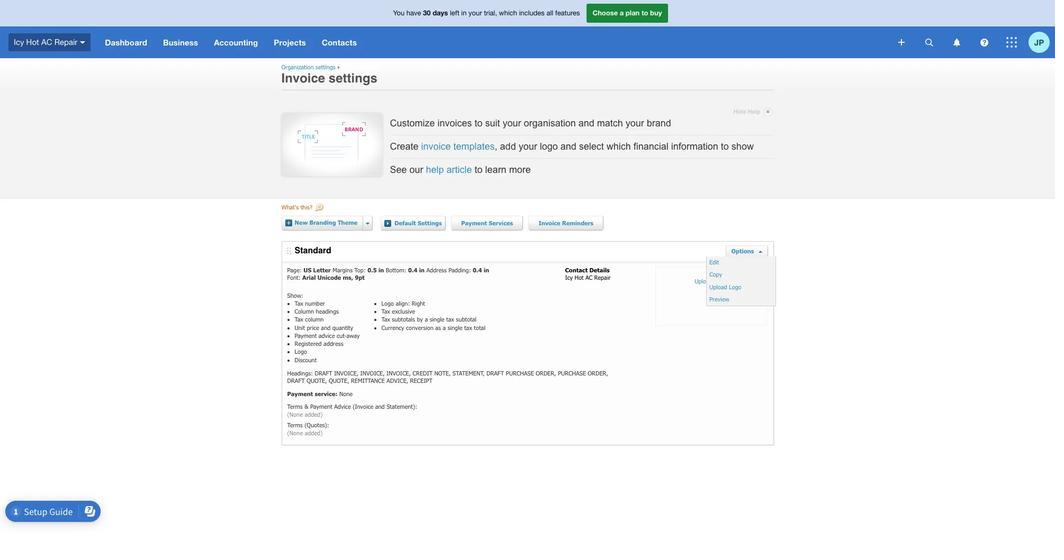 Task type: locate. For each thing, give the bounding box(es) containing it.
headings
[[316, 308, 339, 315]]

tax
[[295, 300, 303, 307], [381, 308, 390, 315], [295, 316, 303, 323], [381, 316, 390, 323]]

invoice left reminders
[[539, 220, 560, 226]]

which
[[499, 9, 517, 17], [607, 141, 631, 152]]

tax down subtotal
[[464, 324, 472, 331]]

features
[[555, 9, 580, 17]]

purchase
[[506, 370, 534, 377], [558, 370, 586, 377]]

1 order, from the left
[[536, 370, 556, 377]]

1 horizontal spatial svg image
[[899, 39, 905, 46]]

brand
[[647, 118, 671, 128]]

1 vertical spatial single
[[448, 324, 463, 331]]

your left trial,
[[469, 9, 482, 17]]

1 horizontal spatial purchase
[[558, 370, 586, 377]]

see
[[390, 165, 407, 175]]

column
[[295, 308, 314, 315]]

see our help article to learn more
[[390, 165, 531, 175]]

draft down headings:
[[287, 378, 305, 385]]

invoice, up remittance
[[360, 370, 385, 377]]

0 horizontal spatial which
[[499, 9, 517, 17]]

payment down the payment service: none
[[310, 403, 332, 410]]

note,
[[434, 370, 451, 377]]

payment
[[461, 220, 487, 226], [295, 332, 317, 339], [287, 391, 313, 397], [310, 403, 332, 410]]

hot
[[26, 37, 39, 46], [575, 274, 584, 281]]

terms
[[287, 403, 303, 410], [287, 422, 303, 429]]

a right the by
[[425, 316, 428, 323]]

conversion
[[406, 324, 434, 331]]

what's this? link
[[281, 204, 325, 213]]

jp button
[[1029, 26, 1055, 58]]

0 vertical spatial which
[[499, 9, 517, 17]]

1 horizontal spatial invoice,
[[360, 370, 385, 377]]

2 added) from the top
[[305, 430, 323, 437]]

3 invoice, from the left
[[387, 370, 411, 377]]

invoice reminders
[[539, 220, 594, 226]]

added)
[[305, 412, 323, 418], [305, 430, 323, 437]]

1 horizontal spatial svg image
[[980, 38, 988, 46]]

single down subtotal
[[448, 324, 463, 331]]

1 horizontal spatial order,
[[588, 370, 608, 377]]

new branding theme link
[[284, 216, 363, 230]]

services
[[489, 220, 513, 226]]

invoice
[[281, 71, 325, 86], [539, 220, 560, 226]]

2 horizontal spatial svg image
[[1007, 37, 1017, 48]]

logo left align:
[[381, 300, 394, 307]]

order,
[[536, 370, 556, 377], [588, 370, 608, 377]]

create
[[390, 141, 419, 152]]

draft right statement,
[[487, 370, 504, 377]]

0 vertical spatial icy
[[14, 37, 24, 46]]

logo up "discount"
[[295, 349, 307, 356]]

arial
[[302, 274, 316, 281]]

copy
[[709, 271, 722, 278]]

match
[[597, 118, 623, 128]]

banner
[[0, 0, 1055, 58]]

banner containing jp
[[0, 0, 1055, 58]]

quote, up the payment service: none
[[307, 378, 327, 385]]

and left match
[[579, 118, 594, 128]]

templates
[[454, 141, 495, 152]]

choose
[[593, 9, 618, 17]]

0 vertical spatial repair
[[54, 37, 77, 46]]

1 0.4 from the left
[[408, 267, 417, 274]]

theme
[[338, 219, 358, 226]]

0 horizontal spatial a
[[425, 316, 428, 323]]

to left suit
[[475, 118, 483, 128]]

logo inside logo align:                                      right tax                 exclusive tax subtotals                                                  by a single tax subtotal currency conversion as                                                          a single tax total
[[381, 300, 394, 307]]

us
[[304, 267, 312, 274]]

a left plan
[[620, 9, 624, 17]]

copy link
[[707, 269, 784, 281]]

0.4 right padding:
[[473, 267, 482, 274]]

svg image
[[925, 38, 933, 46], [899, 39, 905, 46], [80, 41, 85, 44]]

which down match
[[607, 141, 631, 152]]

0 horizontal spatial ac
[[41, 37, 52, 46]]

ac inside popup button
[[41, 37, 52, 46]]

1 horizontal spatial single
[[448, 324, 463, 331]]

logo up preview
[[714, 278, 727, 285]]

create invoice templates , add your logo and select which financial information to show
[[390, 141, 754, 152]]

2 0.4 from the left
[[473, 267, 482, 274]]

what's
[[281, 204, 299, 211]]

invoice
[[421, 141, 451, 152]]

and right the (invoice
[[375, 403, 385, 410]]

plan
[[626, 9, 640, 17]]

ac inside contact details icy hot ac repair upload logo
[[586, 274, 593, 281]]

1 horizontal spatial a
[[443, 324, 446, 331]]

padding:
[[449, 267, 471, 274]]

and
[[579, 118, 594, 128], [561, 141, 576, 152], [321, 324, 331, 331], [375, 403, 385, 410]]

to left buy
[[642, 9, 648, 17]]

0 vertical spatial hot
[[26, 37, 39, 46]]

invoice down organization settings link
[[281, 71, 325, 86]]

in right 0.5
[[379, 267, 384, 274]]

to inside banner
[[642, 9, 648, 17]]

tax left subtotal
[[446, 316, 454, 323]]

upload inside contact details icy hot ac repair upload logo
[[695, 278, 713, 285]]

0 horizontal spatial svg image
[[80, 41, 85, 44]]

0 horizontal spatial purchase
[[506, 370, 534, 377]]

contact
[[565, 267, 588, 274]]

added) up (quotes):
[[305, 412, 323, 418]]

upload                   logo
[[709, 284, 742, 290]]

accounting
[[214, 38, 258, 47]]

your inside you have 30 days left in your trial, which includes all features
[[469, 9, 482, 17]]

0 vertical spatial terms
[[287, 403, 303, 410]]

which right trial,
[[499, 9, 517, 17]]

and up advice
[[321, 324, 331, 331]]

navigation containing dashboard
[[97, 26, 891, 58]]

1 horizontal spatial 0.4
[[473, 267, 482, 274]]

1 vertical spatial repair
[[594, 274, 611, 281]]

0 horizontal spatial invoice,
[[334, 370, 359, 377]]

show:
[[287, 292, 303, 299]]

2 (none from the top
[[287, 430, 303, 437]]

invoice,
[[334, 370, 359, 377], [360, 370, 385, 377], [387, 370, 411, 377]]

your left brand
[[626, 118, 644, 128]]

1 vertical spatial a
[[425, 316, 428, 323]]

svg image
[[1007, 37, 1017, 48], [953, 38, 960, 46], [980, 38, 988, 46]]

hide help
[[734, 109, 761, 115]]

1 horizontal spatial quote,
[[329, 378, 349, 385]]

show
[[732, 141, 754, 152]]

navigation
[[97, 26, 891, 58]]

1 vertical spatial which
[[607, 141, 631, 152]]

1 vertical spatial invoice
[[539, 220, 560, 226]]

invoice inside organization settings › invoice settings
[[281, 71, 325, 86]]

1 horizontal spatial invoice
[[539, 220, 560, 226]]

1 vertical spatial tax
[[464, 324, 472, 331]]

0 horizontal spatial tax
[[446, 316, 454, 323]]

settings down ›
[[329, 71, 377, 86]]

1 horizontal spatial tax
[[464, 324, 472, 331]]

contact details icy hot ac repair upload logo
[[565, 267, 727, 285]]

terms left (quotes):
[[287, 422, 303, 429]]

align:
[[396, 300, 410, 307]]

0 horizontal spatial repair
[[54, 37, 77, 46]]

invoice, up none
[[334, 370, 359, 377]]

2 horizontal spatial svg image
[[925, 38, 933, 46]]

payment services
[[461, 220, 513, 226]]

1 vertical spatial added)
[[305, 430, 323, 437]]

terms left &
[[287, 403, 303, 410]]

reminders
[[562, 220, 594, 226]]

1 horizontal spatial hot
[[575, 274, 584, 281]]

0 horizontal spatial single
[[430, 316, 445, 323]]

dashboard
[[105, 38, 147, 47]]

and inside show: tax number column headings tax column unit price and quantity payment advice cut-away registered address logo discount
[[321, 324, 331, 331]]

contacts button
[[314, 26, 365, 58]]

a right as
[[443, 324, 446, 331]]

1 horizontal spatial ac
[[586, 274, 593, 281]]

0 vertical spatial (none
[[287, 412, 303, 418]]

repair
[[54, 37, 77, 46], [594, 274, 611, 281]]

currency
[[381, 324, 404, 331]]

page: us letter margins top: 0.5 in bottom: 0.4 in address padding: 0.4 in font: arial unicode ms,               9pt
[[287, 267, 489, 281]]

accounting button
[[206, 26, 266, 58]]

upload down edit at the right of page
[[695, 278, 713, 285]]

1 vertical spatial (none
[[287, 430, 303, 437]]

have
[[407, 9, 421, 17]]

0 vertical spatial a
[[620, 9, 624, 17]]

quote, up none
[[329, 378, 349, 385]]

your right the add
[[519, 141, 537, 152]]

0 vertical spatial invoice
[[281, 71, 325, 86]]

logo inside show: tax number column headings tax column unit price and quantity payment advice cut-away registered address logo discount
[[295, 349, 307, 356]]

edit
[[709, 259, 719, 266]]

in right padding:
[[484, 267, 489, 274]]

1 vertical spatial icy
[[565, 274, 573, 281]]

as
[[435, 324, 441, 331]]

1 vertical spatial hot
[[575, 274, 584, 281]]

0 horizontal spatial hot
[[26, 37, 39, 46]]

2 horizontal spatial invoice,
[[387, 370, 411, 377]]

you have 30 days left in your trial, which includes all features
[[393, 9, 580, 17]]

payment service: none
[[287, 391, 353, 397]]

by
[[417, 316, 423, 323]]

draft up service:
[[315, 370, 332, 377]]

payment up registered
[[295, 332, 317, 339]]

0 vertical spatial ac
[[41, 37, 52, 46]]

icy
[[14, 37, 24, 46], [565, 274, 573, 281]]

(quotes):
[[305, 422, 329, 429]]

ms,
[[343, 274, 353, 281]]

0 horizontal spatial invoice
[[281, 71, 325, 86]]

advice,
[[387, 378, 408, 385]]

2 horizontal spatial a
[[620, 9, 624, 17]]

1 vertical spatial ac
[[586, 274, 593, 281]]

discount
[[295, 357, 317, 364]]

repair inside contact details icy hot ac repair upload logo
[[594, 274, 611, 281]]

0 horizontal spatial order,
[[536, 370, 556, 377]]

0 vertical spatial added)
[[305, 412, 323, 418]]

hot inside popup button
[[26, 37, 39, 46]]

customize invoices to suit your organisation and match your brand
[[390, 118, 671, 128]]

to
[[642, 9, 648, 17], [475, 118, 483, 128], [721, 141, 729, 152], [475, 165, 483, 175]]

in left address
[[419, 267, 425, 274]]

1 horizontal spatial draft
[[315, 370, 332, 377]]

added) down (quotes):
[[305, 430, 323, 437]]

1 horizontal spatial repair
[[594, 274, 611, 281]]

single up as
[[430, 316, 445, 323]]

2 vertical spatial a
[[443, 324, 446, 331]]

help article link
[[426, 165, 472, 175]]

repair inside popup button
[[54, 37, 77, 46]]

2 order, from the left
[[588, 370, 608, 377]]

invoice, up advice,
[[387, 370, 411, 377]]

upload                   logo link
[[707, 281, 784, 294]]

default settings
[[395, 220, 442, 226]]

your right suit
[[503, 118, 521, 128]]

settings left ›
[[316, 64, 336, 70]]

jp
[[1034, 37, 1044, 47]]

0 vertical spatial tax
[[446, 316, 454, 323]]

0.4 right bottom: at top left
[[408, 267, 417, 274]]

0 horizontal spatial icy
[[14, 37, 24, 46]]

settings
[[316, 64, 336, 70], [329, 71, 377, 86]]

1 horizontal spatial which
[[607, 141, 631, 152]]

1 horizontal spatial icy
[[565, 274, 573, 281]]

0 horizontal spatial 0.4
[[408, 267, 417, 274]]

letter
[[313, 267, 331, 274]]

buy
[[650, 9, 662, 17]]

suit
[[485, 118, 500, 128]]

0 horizontal spatial quote,
[[307, 378, 327, 385]]

1 vertical spatial terms
[[287, 422, 303, 429]]

in right left
[[461, 9, 467, 17]]



Task type: vqa. For each thing, say whether or not it's contained in the screenshot.
subtotals
yes



Task type: describe. For each thing, give the bounding box(es) containing it.
0 horizontal spatial draft
[[287, 378, 305, 385]]

address
[[427, 267, 447, 274]]

a inside banner
[[620, 9, 624, 17]]

projects
[[274, 38, 306, 47]]

advice
[[319, 332, 335, 339]]

logo
[[540, 141, 558, 152]]

right
[[412, 300, 425, 307]]

and right logo
[[561, 141, 576, 152]]

exclusive
[[392, 308, 415, 315]]

receipt
[[410, 378, 433, 385]]

organization
[[281, 64, 314, 70]]

payment up &
[[287, 391, 313, 397]]

settings
[[418, 220, 442, 226]]

days
[[433, 9, 448, 17]]

font:
[[287, 274, 301, 281]]

subtotal
[[456, 316, 477, 323]]

organization settings › invoice settings
[[281, 64, 377, 86]]

branding
[[309, 219, 336, 226]]

1 vertical spatial settings
[[329, 71, 377, 86]]

address
[[324, 341, 343, 347]]

statement):
[[387, 403, 417, 410]]

2 quote, from the left
[[329, 378, 349, 385]]

1 terms from the top
[[287, 403, 303, 410]]

details
[[590, 267, 610, 274]]

advice
[[334, 403, 351, 410]]

2 purchase from the left
[[558, 370, 586, 377]]

to left learn
[[475, 165, 483, 175]]

1 added) from the top
[[305, 412, 323, 418]]

which inside you have 30 days left in your trial, which includes all features
[[499, 9, 517, 17]]

select
[[579, 141, 604, 152]]

statement,
[[453, 370, 485, 377]]

unicode
[[318, 274, 341, 281]]

icy inside contact details icy hot ac repair upload logo
[[565, 274, 573, 281]]

2 terms from the top
[[287, 422, 303, 429]]

top:
[[355, 267, 366, 274]]

includes
[[519, 9, 545, 17]]

business button
[[155, 26, 206, 58]]

total
[[474, 324, 485, 331]]

remittance
[[351, 378, 385, 385]]

you
[[393, 9, 405, 17]]

help
[[748, 109, 761, 115]]

logo align:                                      right tax                 exclusive tax subtotals                                                  by a single tax subtotal currency conversion as                                                          a single tax total
[[381, 300, 485, 331]]

all
[[547, 9, 553, 17]]

new
[[295, 219, 308, 226]]

dashboard link
[[97, 26, 155, 58]]

preview
[[709, 296, 729, 303]]

contacts
[[322, 38, 357, 47]]

in inside you have 30 days left in your trial, which includes all features
[[461, 9, 467, 17]]

icy hot ac repair
[[14, 37, 77, 46]]

service:
[[315, 391, 338, 397]]

icy inside popup button
[[14, 37, 24, 46]]

what's this?
[[281, 204, 312, 211]]

unit
[[295, 324, 305, 331]]

2 horizontal spatial draft
[[487, 370, 504, 377]]

›
[[337, 64, 340, 70]]

margins
[[333, 267, 353, 274]]

9pt
[[355, 274, 365, 281]]

cut-
[[337, 332, 347, 339]]

projects button
[[266, 26, 314, 58]]

edit link
[[707, 257, 784, 269]]

standard
[[295, 246, 331, 256]]

column
[[305, 316, 324, 323]]

left
[[450, 9, 459, 17]]

hide help link
[[734, 105, 772, 118]]

registered
[[295, 341, 322, 347]]

logo down copy link
[[729, 284, 742, 290]]

payment inside 'terms & payment advice (invoice and statement): (none added) terms (quotes): (none added)'
[[310, 403, 332, 410]]

default
[[395, 220, 416, 226]]

article
[[447, 165, 472, 175]]

logo inside contact details icy hot ac repair upload logo
[[714, 278, 727, 285]]

none
[[339, 391, 353, 397]]

payment inside show: tax number column headings tax column unit price and quantity payment advice cut-away registered address logo discount
[[295, 332, 317, 339]]

0 vertical spatial single
[[430, 316, 445, 323]]

upload up preview
[[709, 284, 727, 290]]

0.5
[[368, 267, 377, 274]]

information
[[671, 141, 718, 152]]

add
[[500, 141, 516, 152]]

customize
[[390, 118, 435, 128]]

show: tax number column headings tax column unit price and quantity payment advice cut-away registered address logo discount
[[287, 292, 360, 364]]

page:
[[287, 267, 302, 274]]

icy hot ac repair button
[[0, 26, 97, 58]]

price
[[307, 324, 319, 331]]

0 vertical spatial settings
[[316, 64, 336, 70]]

svg image inside "icy hot ac repair" popup button
[[80, 41, 85, 44]]

and inside 'terms & payment advice (invoice and statement): (none added) terms (quotes): (none added)'
[[375, 403, 385, 410]]

1 invoice, from the left
[[334, 370, 359, 377]]

invoice reminders link
[[529, 216, 604, 231]]

30
[[423, 9, 431, 17]]

choose a plan to buy
[[593, 9, 662, 17]]

subtotals
[[392, 316, 415, 323]]

1 (none from the top
[[287, 412, 303, 418]]

credit
[[413, 370, 433, 377]]

terms & payment advice (invoice and statement): (none added) terms (quotes): (none added)
[[287, 403, 417, 437]]

upload logo link
[[655, 267, 766, 326]]

navigation inside banner
[[97, 26, 891, 58]]

2 invoice, from the left
[[360, 370, 385, 377]]

organization settings link
[[281, 64, 336, 70]]

hot inside contact details icy hot ac repair upload logo
[[575, 274, 584, 281]]

headings: draft invoice,             invoice,             invoice,             credit note,             statement,             draft purchase order,                         purchase order, draft quote,                         quote,             remittance advice,             receipt
[[287, 370, 608, 385]]

invoices
[[438, 118, 472, 128]]

1 purchase from the left
[[506, 370, 534, 377]]

to left show
[[721, 141, 729, 152]]

payment left services
[[461, 220, 487, 226]]

more
[[509, 165, 531, 175]]

0 horizontal spatial svg image
[[953, 38, 960, 46]]

,
[[495, 141, 498, 152]]

1 quote, from the left
[[307, 378, 327, 385]]



